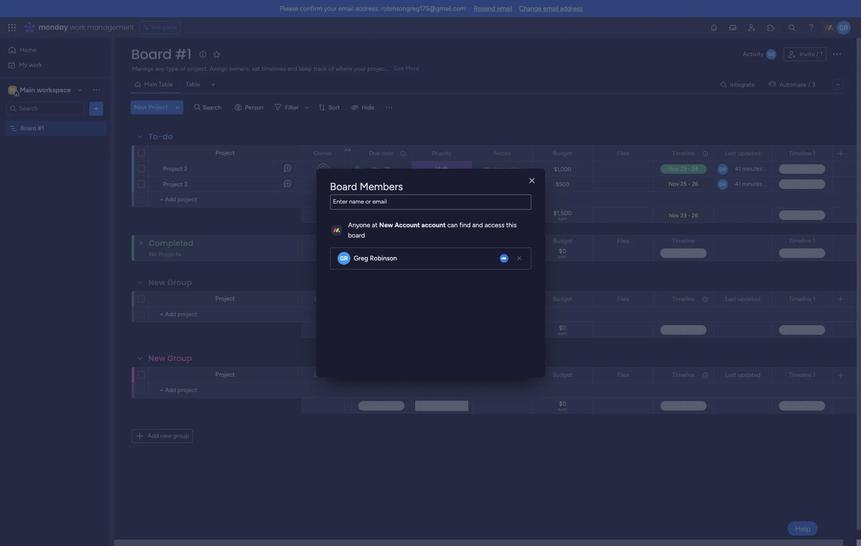 Task type: describe. For each thing, give the bounding box(es) containing it.
workspace selection element
[[8, 85, 72, 96]]

nov for nov 22
[[373, 166, 383, 173]]

1 of from the left
[[180, 65, 186, 73]]

$1,500 sum
[[554, 210, 572, 222]]

last for timeline 1
[[726, 296, 737, 303]]

board #1 list box
[[0, 119, 110, 252]]

to-
[[149, 131, 163, 142]]

confirm
[[300, 5, 323, 13]]

0 horizontal spatial 3
[[184, 181, 188, 188]]

to-do
[[149, 131, 173, 142]]

3 budget field from the top
[[551, 295, 575, 304]]

select product image
[[8, 23, 16, 32]]

where
[[336, 65, 353, 73]]

3 timeline 1 field from the top
[[787, 295, 818, 304]]

hide button
[[348, 101, 380, 114]]

2 ago from the top
[[764, 181, 773, 187]]

my
[[19, 61, 27, 68]]

$500
[[556, 181, 570, 188]]

completed
[[149, 238, 194, 249]]

home
[[20, 46, 36, 54]]

invite / 1 button
[[784, 48, 827, 61]]

help button
[[788, 522, 819, 536]]

at
[[372, 222, 378, 229]]

monday work management
[[38, 22, 134, 32]]

table button
[[179, 78, 207, 92]]

help
[[796, 525, 811, 534]]

2 budget field from the top
[[551, 237, 575, 246]]

arrow down image
[[302, 102, 312, 113]]

angle down image
[[176, 104, 180, 111]]

person button
[[231, 101, 269, 114]]

sum inside budget $0 sum
[[558, 254, 568, 260]]

manage
[[132, 65, 154, 73]]

$0 inside budget $0 sum
[[559, 248, 567, 255]]

type
[[166, 65, 179, 73]]

timeline 1 for second timeline 1 field from the bottom of the page
[[790, 296, 816, 303]]

resend email link
[[474, 5, 513, 13]]

new project
[[134, 104, 168, 111]]

group for due date
[[168, 353, 192, 364]]

robinsongreg175@gmail.com
[[381, 5, 466, 13]]

email for change email address
[[544, 5, 559, 13]]

3 sum from the top
[[558, 331, 568, 337]]

new group field for timeline
[[146, 277, 194, 289]]

1 files from the top
[[617, 150, 630, 157]]

greg robinson link
[[354, 255, 397, 263]]

1 files field from the top
[[615, 149, 632, 158]]

can find and access this board
[[348, 222, 517, 240]]

Completed field
[[147, 238, 196, 249]]

hide
[[362, 104, 375, 111]]

board
[[348, 232, 365, 240]]

4 timeline field from the top
[[671, 371, 697, 380]]

1 table from the left
[[159, 81, 173, 88]]

v2 expand column image
[[345, 147, 351, 154]]

invite
[[800, 51, 815, 58]]

new crown image
[[500, 255, 509, 263]]

nov 22
[[373, 166, 391, 173]]

see more link
[[393, 64, 421, 73]]

members
[[360, 181, 403, 193]]

2 due date from the top
[[369, 372, 394, 379]]

add new group button
[[132, 430, 193, 444]]

0 vertical spatial board #1
[[131, 44, 192, 64]]

2 $0 sum from the top
[[558, 401, 568, 413]]

can
[[448, 222, 458, 229]]

assign
[[210, 65, 228, 73]]

3 files from the top
[[617, 296, 630, 303]]

23
[[384, 181, 391, 188]]

last updated for notes
[[726, 150, 761, 157]]

budget $0 sum
[[553, 238, 573, 260]]

collapse board header image
[[835, 81, 842, 88]]

activity
[[744, 51, 765, 58]]

meeting
[[484, 166, 505, 173]]

home button
[[5, 43, 93, 57]]

change email address
[[519, 5, 583, 13]]

1 minutes from the top
[[743, 166, 763, 172]]

any
[[155, 65, 165, 73]]

show board description image
[[198, 50, 208, 59]]

add to favorites image
[[212, 50, 221, 59]]

autopilot image
[[769, 79, 777, 90]]

1 owner field from the top
[[312, 149, 335, 158]]

filter button
[[271, 101, 312, 114]]

anyone at new account account
[[348, 222, 446, 229]]

project 2
[[163, 165, 188, 173]]

help image
[[807, 23, 816, 32]]

budget for first budget field
[[553, 150, 573, 157]]

new group for due date
[[149, 353, 192, 364]]

meeting notes
[[484, 166, 521, 173]]

0 horizontal spatial your
[[324, 5, 337, 13]]

Board #1 field
[[129, 44, 194, 64]]

filter
[[285, 104, 299, 111]]

main for main table
[[144, 81, 157, 88]]

integrate
[[731, 81, 755, 88]]

my work
[[19, 61, 42, 68]]

dapulse checkmark sign image
[[663, 165, 668, 175]]

1 ago from the top
[[764, 166, 773, 172]]

22
[[384, 166, 391, 173]]

group
[[173, 433, 189, 440]]

person
[[245, 104, 264, 111]]

last updated field for timeline
[[723, 371, 763, 380]]

high
[[436, 165, 449, 173]]

change
[[519, 5, 542, 13]]

4 files from the top
[[617, 372, 630, 379]]

2 timeline field from the top
[[671, 237, 697, 246]]

new project button
[[131, 101, 171, 114]]

2 vertical spatial board
[[330, 181, 357, 193]]

1 vertical spatial your
[[354, 65, 366, 73]]

resend email
[[474, 5, 513, 13]]

project inside button
[[148, 104, 168, 111]]

address
[[561, 5, 583, 13]]

0 vertical spatial and
[[288, 65, 298, 73]]

main workspace
[[20, 86, 71, 94]]

new
[[160, 433, 172, 440]]

due date element
[[367, 236, 396, 247]]

work for monday
[[70, 22, 85, 32]]

and inside can find and access this board
[[473, 222, 483, 229]]

/ for 3
[[809, 81, 811, 88]]

notes for second notes 'field' from the top of the page
[[494, 372, 511, 379]]

1 horizontal spatial 3
[[813, 81, 816, 88]]

updated for timeline
[[738, 372, 761, 379]]

1 inside button
[[821, 51, 823, 58]]

email for resend email
[[497, 5, 513, 13]]

4 budget field from the top
[[551, 371, 575, 380]]

greg robinson
[[354, 255, 397, 263]]

2 files field from the top
[[615, 237, 632, 246]]

2
[[184, 165, 188, 173]]

automate / 3
[[780, 81, 816, 88]]

see more
[[394, 65, 420, 72]]

notes
[[507, 166, 521, 173]]

change email address link
[[519, 5, 583, 13]]

timeline 1 for 1st timeline 1 field from the top
[[790, 150, 816, 157]]

management
[[87, 22, 134, 32]]

1 date from the top
[[382, 150, 394, 157]]

timeline 1 for third timeline 1 field from the bottom of the page
[[790, 238, 816, 245]]

please
[[280, 5, 298, 13]]

1 due date field from the top
[[367, 149, 396, 158]]

1 timeline 1 field from the top
[[787, 149, 818, 158]]

1 notes field from the top
[[492, 149, 513, 158]]

main table
[[144, 81, 173, 88]]

last updated field for notes
[[723, 149, 763, 158]]

m
[[10, 86, 15, 94]]

my work button
[[5, 58, 93, 72]]

1 due date from the top
[[369, 150, 394, 157]]

invite / 1
[[800, 51, 823, 58]]

2 timeline 1 field from the top
[[787, 237, 818, 246]]

timelines
[[262, 65, 286, 73]]

dapulse integrations image
[[721, 81, 727, 88]]



Task type: vqa. For each thing, say whether or not it's contained in the screenshot.
Sort popup button
yes



Task type: locate. For each thing, give the bounding box(es) containing it.
3 last from the top
[[726, 372, 737, 379]]

notes
[[494, 150, 511, 157], [494, 372, 511, 379]]

1 vertical spatial see
[[394, 65, 404, 72]]

1 vertical spatial priority field
[[430, 371, 454, 380]]

greg robinson image
[[838, 21, 851, 35]]

updated
[[738, 150, 761, 157], [738, 296, 761, 303], [738, 372, 761, 379]]

1 horizontal spatial board
[[131, 44, 172, 64]]

close image
[[530, 178, 535, 184]]

0 horizontal spatial and
[[288, 65, 298, 73]]

4 timeline 1 field from the top
[[787, 371, 818, 380]]

2 owner from the top
[[314, 296, 332, 303]]

0 vertical spatial /
[[817, 51, 819, 58]]

1 sum from the top
[[558, 216, 568, 222]]

search everything image
[[788, 23, 797, 32]]

1 horizontal spatial main
[[144, 81, 157, 88]]

2 horizontal spatial board
[[330, 181, 357, 193]]

main
[[144, 81, 157, 88], [20, 86, 35, 94]]

owners,
[[229, 65, 250, 73]]

0 horizontal spatial #1
[[38, 125, 44, 132]]

2 vertical spatial owner
[[314, 372, 332, 379]]

2 priority field from the top
[[430, 371, 454, 380]]

invite members image
[[748, 23, 757, 32]]

board #1
[[131, 44, 192, 64], [20, 125, 44, 132]]

and left "keep"
[[288, 65, 298, 73]]

2 41 minutes ago from the top
[[736, 181, 773, 187]]

owner
[[314, 150, 332, 157], [314, 296, 332, 303], [314, 372, 332, 379]]

board up any
[[131, 44, 172, 64]]

updated for timeline 1
[[738, 296, 761, 303]]

due
[[369, 150, 380, 157], [369, 372, 380, 379]]

1 priority from the top
[[432, 150, 452, 157]]

#1 down search in workspace field
[[38, 125, 44, 132]]

/ inside button
[[817, 51, 819, 58]]

2 files from the top
[[617, 238, 630, 245]]

2 41 from the top
[[736, 181, 741, 187]]

2 table from the left
[[186, 81, 200, 88]]

/ right invite at the right of page
[[817, 51, 819, 58]]

board members
[[330, 181, 403, 193]]

main table button
[[131, 78, 179, 92]]

1 vertical spatial #1
[[38, 125, 44, 132]]

2 last from the top
[[726, 296, 737, 303]]

option
[[0, 121, 110, 122]]

board inside list box
[[20, 125, 36, 132]]

1 notes from the top
[[494, 150, 511, 157]]

see left plans
[[151, 24, 161, 31]]

1 last updated from the top
[[726, 150, 761, 157]]

1 vertical spatial new group field
[[146, 353, 194, 365]]

1 nov from the top
[[373, 166, 383, 173]]

work right monday
[[70, 22, 85, 32]]

1 41 minutes ago from the top
[[736, 166, 773, 172]]

last for timeline
[[726, 372, 737, 379]]

see inside button
[[151, 24, 161, 31]]

1 updated from the top
[[738, 150, 761, 157]]

v2 done deadline image
[[355, 165, 362, 173]]

0 vertical spatial 41 minutes ago
[[736, 166, 773, 172]]

resend
[[474, 5, 496, 13]]

work for my
[[29, 61, 42, 68]]

To-do field
[[146, 131, 175, 143]]

1 due from the top
[[369, 150, 380, 157]]

2 vertical spatial last updated field
[[723, 371, 763, 380]]

1 vertical spatial /
[[809, 81, 811, 88]]

1 vertical spatial owner field
[[312, 295, 335, 304]]

0 vertical spatial see
[[151, 24, 161, 31]]

2 owner field from the top
[[312, 295, 335, 304]]

0 horizontal spatial board
[[20, 125, 36, 132]]

1 group from the top
[[168, 277, 192, 288]]

3 updated from the top
[[738, 372, 761, 379]]

3 timeline field from the top
[[671, 295, 697, 304]]

1 vertical spatial priority
[[432, 372, 452, 379]]

/ right automate
[[809, 81, 811, 88]]

1 vertical spatial board
[[20, 125, 36, 132]]

board #1 inside list box
[[20, 125, 44, 132]]

2 priority from the top
[[432, 372, 452, 379]]

1 horizontal spatial of
[[329, 65, 334, 73]]

sum inside $1,500 sum
[[558, 216, 568, 222]]

budget for 2nd budget field from the bottom
[[553, 296, 573, 303]]

your right where
[[354, 65, 366, 73]]

1 vertical spatial new group
[[149, 353, 192, 364]]

1 vertical spatial 41
[[736, 181, 741, 187]]

1 41 from the top
[[736, 166, 741, 172]]

0 horizontal spatial board #1
[[20, 125, 44, 132]]

nov left 23
[[373, 181, 383, 188]]

board #1 down search in workspace field
[[20, 125, 44, 132]]

see plans
[[151, 24, 177, 31]]

1 budget field from the top
[[551, 149, 575, 158]]

nov for nov 23
[[373, 181, 383, 188]]

2 email from the left
[[497, 5, 513, 13]]

1 email from the left
[[339, 5, 354, 13]]

1 vertical spatial nov
[[373, 181, 383, 188]]

manage any type of project. assign owners, set timelines and keep track of where your project stands.
[[132, 65, 408, 73]]

1 vertical spatial $0 sum
[[558, 401, 568, 413]]

email right resend
[[497, 5, 513, 13]]

of right type
[[180, 65, 186, 73]]

1 vertical spatial 41 minutes ago
[[736, 181, 773, 187]]

1 vertical spatial last
[[726, 296, 737, 303]]

apps image
[[767, 23, 776, 32]]

1 vertical spatial ago
[[764, 181, 773, 187]]

3 files field from the top
[[615, 295, 632, 304]]

4 sum from the top
[[558, 407, 568, 413]]

column information image
[[400, 150, 407, 157], [702, 296, 709, 303], [400, 372, 407, 379], [702, 372, 709, 379]]

0 horizontal spatial work
[[29, 61, 42, 68]]

2 due from the top
[[369, 372, 380, 379]]

2 vertical spatial $0
[[559, 401, 567, 408]]

main for main workspace
[[20, 86, 35, 94]]

1
[[821, 51, 823, 58], [814, 150, 816, 157], [814, 238, 816, 245], [814, 296, 816, 303], [814, 372, 816, 379]]

1 horizontal spatial table
[[186, 81, 200, 88]]

nov 23
[[373, 181, 391, 188]]

4 budget from the top
[[553, 372, 573, 379]]

Last updated field
[[723, 149, 763, 158], [723, 295, 763, 304], [723, 371, 763, 380]]

workspace image
[[8, 85, 17, 95]]

None text field
[[330, 195, 532, 210]]

0 vertical spatial work
[[70, 22, 85, 32]]

0 horizontal spatial see
[[151, 24, 161, 31]]

greg
[[354, 255, 369, 263]]

1 horizontal spatial #1
[[175, 44, 192, 64]]

1 vertical spatial owner
[[314, 296, 332, 303]]

0 vertical spatial updated
[[738, 150, 761, 157]]

1 last from the top
[[726, 150, 737, 157]]

main inside button
[[144, 81, 157, 88]]

1 vertical spatial due
[[369, 372, 380, 379]]

see left more
[[394, 65, 404, 72]]

0 vertical spatial notes
[[494, 150, 511, 157]]

last updated
[[726, 150, 761, 157], [726, 296, 761, 303], [726, 372, 761, 379]]

2 vertical spatial last
[[726, 372, 737, 379]]

4 files field from the top
[[615, 371, 632, 380]]

Owner field
[[312, 149, 335, 158], [312, 295, 335, 304], [312, 371, 335, 380]]

1 vertical spatial date
[[382, 372, 394, 379]]

board
[[131, 44, 172, 64], [20, 125, 36, 132], [330, 181, 357, 193]]

last for notes
[[726, 150, 737, 157]]

new group field for due date
[[146, 353, 194, 365]]

3 $0 from the top
[[559, 401, 567, 408]]

activity button
[[740, 48, 781, 61]]

see plans button
[[139, 21, 181, 34]]

2 of from the left
[[329, 65, 334, 73]]

nov
[[373, 166, 383, 173], [373, 181, 383, 188]]

0 vertical spatial #1
[[175, 44, 192, 64]]

2 nov from the top
[[373, 181, 383, 188]]

0 vertical spatial priority
[[432, 150, 452, 157]]

1 horizontal spatial email
[[497, 5, 513, 13]]

set
[[252, 65, 260, 73]]

0 vertical spatial last
[[726, 150, 737, 157]]

column information image
[[702, 150, 709, 157]]

1 horizontal spatial work
[[70, 22, 85, 32]]

1 vertical spatial and
[[473, 222, 483, 229]]

1 vertical spatial due date field
[[367, 371, 396, 380]]

new group
[[149, 277, 192, 288], [149, 353, 192, 364]]

this
[[506, 222, 517, 229]]

project
[[368, 65, 387, 73]]

work inside my work button
[[29, 61, 42, 68]]

add new group
[[148, 433, 189, 440]]

Search in workspace field
[[18, 104, 72, 114]]

3 owner from the top
[[314, 372, 332, 379]]

main inside workspace selection "element"
[[20, 86, 35, 94]]

3 timeline 1 from the top
[[790, 296, 816, 303]]

/ for 1
[[817, 51, 819, 58]]

1 vertical spatial updated
[[738, 296, 761, 303]]

2 new group from the top
[[149, 353, 192, 364]]

your right confirm
[[324, 5, 337, 13]]

$0 sum
[[558, 325, 568, 337], [558, 401, 568, 413]]

2 sum from the top
[[558, 254, 568, 260]]

0 horizontal spatial /
[[809, 81, 811, 88]]

robinson
[[370, 255, 397, 263]]

priority for 1st the priority field from the bottom
[[432, 372, 452, 379]]

group for timeline
[[168, 277, 192, 288]]

stands.
[[389, 65, 408, 73]]

4 timeline 1 from the top
[[790, 372, 816, 379]]

#1
[[175, 44, 192, 64], [38, 125, 44, 132]]

v2 search image
[[194, 103, 201, 112]]

0 vertical spatial group
[[168, 277, 192, 288]]

0 vertical spatial $0 sum
[[558, 325, 568, 337]]

2 updated from the top
[[738, 296, 761, 303]]

last updated for timeline 1
[[726, 296, 761, 303]]

1 vertical spatial minutes
[[743, 181, 763, 187]]

1 vertical spatial due date
[[369, 372, 394, 379]]

main down manage
[[144, 81, 157, 88]]

2 notes field from the top
[[492, 371, 513, 380]]

$1,500
[[554, 210, 572, 217]]

address:
[[355, 5, 380, 13]]

2 last updated field from the top
[[723, 295, 763, 304]]

1 timeline 1 from the top
[[790, 150, 816, 157]]

2 date from the top
[[382, 372, 394, 379]]

New Group field
[[146, 277, 194, 289], [146, 353, 194, 365]]

1 priority field from the top
[[430, 149, 454, 158]]

1 $0 sum from the top
[[558, 325, 568, 337]]

board down v2 done deadline image
[[330, 181, 357, 193]]

1 horizontal spatial see
[[394, 65, 404, 72]]

see for see plans
[[151, 24, 161, 31]]

#1 up type
[[175, 44, 192, 64]]

0 vertical spatial $0
[[559, 248, 567, 255]]

1 vertical spatial board #1
[[20, 125, 44, 132]]

sort
[[329, 104, 340, 111]]

add
[[148, 433, 159, 440]]

0 vertical spatial last updated field
[[723, 149, 763, 158]]

3 down '2'
[[184, 181, 188, 188]]

0 vertical spatial date
[[382, 150, 394, 157]]

0 horizontal spatial main
[[20, 86, 35, 94]]

please confirm your email address: robinsongreg175@gmail.com
[[280, 5, 466, 13]]

Budget field
[[551, 149, 575, 158], [551, 237, 575, 246], [551, 295, 575, 304], [551, 371, 575, 380]]

1 vertical spatial work
[[29, 61, 42, 68]]

2 $0 from the top
[[559, 325, 567, 332]]

Enter name or email text field
[[330, 195, 532, 210]]

2 timeline 1 from the top
[[790, 238, 816, 245]]

owner for second owner 'field' from the bottom
[[314, 296, 332, 303]]

2 last updated from the top
[[726, 296, 761, 303]]

keep
[[299, 65, 312, 73]]

monday
[[38, 22, 68, 32]]

1 vertical spatial last updated
[[726, 296, 761, 303]]

1 horizontal spatial board #1
[[131, 44, 192, 64]]

owner for third owner 'field' from the bottom of the page
[[314, 150, 332, 157]]

0 vertical spatial last updated
[[726, 150, 761, 157]]

0 vertical spatial minutes
[[743, 166, 763, 172]]

timeline
[[673, 150, 695, 157], [790, 150, 812, 157], [673, 238, 695, 245], [790, 238, 812, 245], [673, 296, 695, 303], [790, 296, 812, 303], [673, 372, 695, 379], [790, 372, 812, 379]]

of right track
[[329, 65, 334, 73]]

1 vertical spatial notes
[[494, 372, 511, 379]]

41 minutes ago
[[736, 166, 773, 172], [736, 181, 773, 187]]

and right 'find' on the right top of the page
[[473, 222, 483, 229]]

2 group from the top
[[168, 353, 192, 364]]

project 3
[[163, 181, 188, 188]]

3 owner field from the top
[[312, 371, 335, 380]]

0 vertical spatial board
[[131, 44, 172, 64]]

0 vertical spatial 41
[[736, 166, 741, 172]]

2 horizontal spatial email
[[544, 5, 559, 13]]

notes for first notes 'field'
[[494, 150, 511, 157]]

3 last updated field from the top
[[723, 371, 763, 380]]

Notes field
[[492, 149, 513, 158], [492, 371, 513, 380]]

board #1 up any
[[131, 44, 192, 64]]

anyone
[[348, 222, 371, 229]]

Timeline 1 field
[[787, 149, 818, 158], [787, 237, 818, 246], [787, 295, 818, 304], [787, 371, 818, 380]]

of
[[180, 65, 186, 73], [329, 65, 334, 73]]

1 horizontal spatial and
[[473, 222, 483, 229]]

0 vertical spatial nov
[[373, 166, 383, 173]]

see for see more
[[394, 65, 404, 72]]

and
[[288, 65, 298, 73], [473, 222, 483, 229]]

new group for timeline
[[149, 277, 192, 288]]

Search field
[[201, 102, 227, 114]]

find
[[460, 222, 471, 229]]

group
[[168, 277, 192, 288], [168, 353, 192, 364]]

#1 inside board #1 list box
[[38, 125, 44, 132]]

2 budget from the top
[[553, 238, 573, 245]]

0 vertical spatial new group
[[149, 277, 192, 288]]

email
[[339, 5, 354, 13], [497, 5, 513, 13], [544, 5, 559, 13]]

budget for 1st budget field from the bottom of the page
[[553, 372, 573, 379]]

2 vertical spatial updated
[[738, 372, 761, 379]]

access
[[485, 222, 505, 229]]

1 owner from the top
[[314, 150, 332, 157]]

3 right automate
[[813, 81, 816, 88]]

0 vertical spatial notes field
[[492, 149, 513, 158]]

inbox image
[[729, 23, 738, 32]]

1 last updated field from the top
[[723, 149, 763, 158]]

last
[[726, 150, 737, 157], [726, 296, 737, 303], [726, 372, 737, 379]]

1 vertical spatial 3
[[184, 181, 188, 188]]

timeline 1
[[790, 150, 816, 157], [790, 238, 816, 245], [790, 296, 816, 303], [790, 372, 816, 379]]

0 horizontal spatial email
[[339, 5, 354, 13]]

0 vertical spatial due
[[369, 150, 380, 157]]

board down search in workspace field
[[20, 125, 36, 132]]

track
[[314, 65, 327, 73]]

date
[[382, 150, 394, 157], [382, 372, 394, 379]]

2 vertical spatial last updated
[[726, 372, 761, 379]]

work right my
[[29, 61, 42, 68]]

email right change
[[544, 5, 559, 13]]

last updated for timeline
[[726, 372, 761, 379]]

work
[[70, 22, 85, 32], [29, 61, 42, 68]]

0 vertical spatial new group field
[[146, 277, 194, 289]]

0 vertical spatial ago
[[764, 166, 773, 172]]

Files field
[[615, 149, 632, 158], [615, 237, 632, 246], [615, 295, 632, 304], [615, 371, 632, 380]]

Timeline field
[[671, 149, 697, 158], [671, 237, 697, 246], [671, 295, 697, 304], [671, 371, 697, 380]]

$0
[[559, 248, 567, 255], [559, 325, 567, 332], [559, 401, 567, 408]]

minutes
[[743, 166, 763, 172], [743, 181, 763, 187]]

/
[[817, 51, 819, 58], [809, 81, 811, 88]]

account
[[395, 222, 420, 229]]

1 timeline field from the top
[[671, 149, 697, 158]]

notifications image
[[710, 23, 719, 32]]

3 budget from the top
[[553, 296, 573, 303]]

0 vertical spatial owner
[[314, 150, 332, 157]]

email left the address:
[[339, 5, 354, 13]]

workspace
[[37, 86, 71, 94]]

do
[[163, 131, 173, 142]]

3 last updated from the top
[[726, 372, 761, 379]]

2 minutes from the top
[[743, 181, 763, 187]]

1 vertical spatial notes field
[[492, 371, 513, 380]]

priority
[[432, 150, 452, 157], [432, 372, 452, 379]]

0 vertical spatial owner field
[[312, 149, 335, 158]]

updated for notes
[[738, 150, 761, 157]]

add view image
[[212, 81, 215, 88]]

1 $0 from the top
[[559, 248, 567, 255]]

1 budget from the top
[[553, 150, 573, 157]]

0 vertical spatial due date
[[369, 150, 394, 157]]

last updated field for timeline 1
[[723, 295, 763, 304]]

priority for first the priority field
[[432, 150, 452, 157]]

owner for 3rd owner 'field' from the top
[[314, 372, 332, 379]]

1 new group field from the top
[[146, 277, 194, 289]]

ago
[[764, 166, 773, 172], [764, 181, 773, 187]]

table down project.
[[186, 81, 200, 88]]

0 vertical spatial priority field
[[430, 149, 454, 158]]

0 vertical spatial 3
[[813, 81, 816, 88]]

0 horizontal spatial of
[[180, 65, 186, 73]]

3 email from the left
[[544, 5, 559, 13]]

Priority field
[[430, 149, 454, 158], [430, 371, 454, 380]]

new inside new project button
[[134, 104, 147, 111]]

2 new group field from the top
[[146, 353, 194, 365]]

1 horizontal spatial /
[[817, 51, 819, 58]]

1 new group from the top
[[149, 277, 192, 288]]

0 horizontal spatial table
[[159, 81, 173, 88]]

project.
[[187, 65, 208, 73]]

nov left 22
[[373, 166, 383, 173]]

0 vertical spatial your
[[324, 5, 337, 13]]

table down any
[[159, 81, 173, 88]]

2 vertical spatial owner field
[[312, 371, 335, 380]]

1 horizontal spatial your
[[354, 65, 366, 73]]

Due date field
[[367, 149, 396, 158], [367, 371, 396, 380]]

timeline 1 for fourth timeline 1 field from the top of the page
[[790, 372, 816, 379]]

2 due date field from the top
[[367, 371, 396, 380]]

2 notes from the top
[[494, 372, 511, 379]]

1 vertical spatial $0
[[559, 325, 567, 332]]

$1,000
[[554, 166, 572, 173]]

more
[[406, 65, 420, 72]]

1 vertical spatial group
[[168, 353, 192, 364]]

main right workspace image
[[20, 86, 35, 94]]



